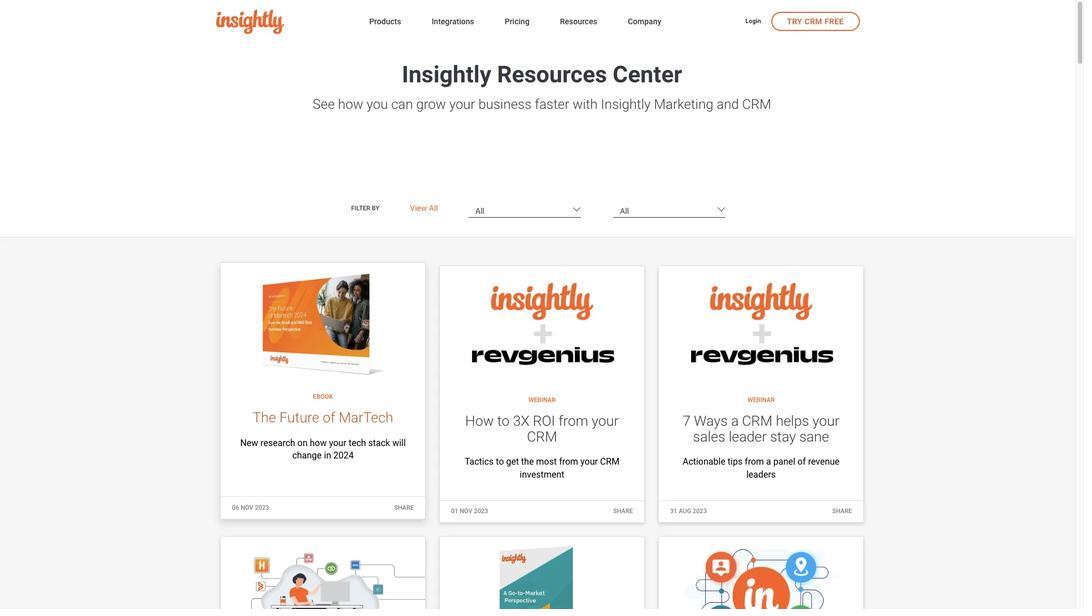Task type: describe. For each thing, give the bounding box(es) containing it.
how
[[465, 414, 494, 430]]

7 ways a crm helps your sales leader stay sane
[[683, 414, 840, 446]]

01 nov 2023
[[451, 508, 488, 516]]

crm inside the tactics to get the most from your crm investment
[[600, 457, 620, 468]]

integrations link
[[432, 15, 474, 30]]

from inside the tactics to get the most from your crm investment
[[559, 457, 578, 468]]

the future of martech
[[253, 410, 393, 427]]

see
[[313, 97, 335, 112]]

sane
[[800, 429, 829, 446]]

new
[[240, 438, 258, 449]]

resources link
[[560, 15, 597, 30]]

webinar for crm
[[748, 397, 775, 404]]

1 horizontal spatial insightly
[[601, 97, 651, 112]]

roi
[[533, 414, 555, 430]]

center
[[613, 61, 682, 88]]

insightly logo link
[[216, 10, 351, 34]]

0 vertical spatial insightly
[[402, 61, 491, 88]]

2023 for how to 3x roi from your crm
[[474, 508, 488, 516]]

nov for the future of martech
[[241, 505, 253, 512]]

new research on how your tech stack will change in 2024
[[240, 438, 406, 462]]

7
[[683, 414, 691, 430]]

tactics
[[465, 457, 494, 468]]

crm inside 7 ways a crm helps your sales leader stay sane
[[742, 414, 773, 430]]

panel
[[773, 457, 795, 468]]

a inside 7 ways a crm helps your sales leader stay sane
[[731, 414, 739, 430]]

future
[[280, 410, 319, 427]]

31 aug 2023
[[670, 508, 707, 516]]

insightly resources center
[[402, 61, 682, 88]]

revenue
[[808, 457, 840, 468]]

stack
[[368, 438, 390, 449]]

company
[[628, 17, 661, 26]]

01
[[451, 508, 458, 516]]

view all
[[410, 204, 438, 213]]

how to 3x roi from your crm
[[465, 414, 619, 446]]

free
[[825, 17, 844, 26]]

tips
[[728, 457, 743, 468]]

change
[[292, 451, 322, 462]]

by
[[372, 205, 379, 213]]

martech
[[339, 410, 393, 427]]

actionable tips from a panel of revenue leaders
[[683, 457, 840, 480]]

research
[[260, 438, 295, 449]]

share for how to 3x roi from your crm
[[613, 508, 633, 516]]

to for how
[[497, 414, 510, 430]]

try crm free button
[[771, 12, 860, 31]]

filter
[[351, 205, 370, 213]]

the
[[521, 457, 534, 468]]

helps
[[776, 414, 809, 430]]

tech
[[349, 438, 366, 449]]

pricing
[[505, 17, 530, 26]]

you
[[367, 97, 388, 112]]

faster
[[535, 97, 569, 112]]

tactics to get the most from your crm investment
[[465, 457, 620, 480]]

see how you can grow your business faster with insightly marketing and crm
[[313, 97, 771, 112]]

0 vertical spatial how
[[338, 97, 363, 112]]

and
[[717, 97, 739, 112]]

2024
[[333, 451, 354, 462]]

nov for how to 3x roi from your crm
[[460, 508, 472, 516]]

your for from
[[592, 414, 619, 430]]

get
[[506, 457, 519, 468]]

leader
[[729, 429, 767, 446]]

share for the future of martech
[[394, 505, 414, 512]]

products
[[369, 17, 401, 26]]

06 nov 2023
[[232, 505, 269, 512]]

grow
[[416, 97, 446, 112]]

webinar for roi
[[529, 397, 556, 404]]



Task type: vqa. For each thing, say whether or not it's contained in the screenshot.
Products at the top
yes



Task type: locate. For each thing, give the bounding box(es) containing it.
crm inside how to 3x roi from your crm
[[527, 429, 557, 446]]

insightly
[[402, 61, 491, 88], [601, 97, 651, 112]]

2023
[[255, 505, 269, 512], [474, 508, 488, 516], [693, 508, 707, 516]]

of
[[323, 410, 335, 427], [798, 457, 806, 468]]

to left 3x
[[497, 414, 510, 430]]

in
[[324, 451, 331, 462]]

how up the in
[[310, 438, 327, 449]]

products link
[[369, 15, 401, 30]]

1 horizontal spatial share
[[613, 508, 633, 516]]

webinar up 7 ways a crm helps your sales leader stay sane
[[748, 397, 775, 404]]

0 vertical spatial of
[[323, 410, 335, 427]]

0 horizontal spatial insightly
[[402, 61, 491, 88]]

0 horizontal spatial share
[[394, 505, 414, 512]]

nov right the 01
[[460, 508, 472, 516]]

to inside the tactics to get the most from your crm investment
[[496, 457, 504, 468]]

06
[[232, 505, 239, 512]]

1 horizontal spatial of
[[798, 457, 806, 468]]

from inside actionable tips from a panel of revenue leaders
[[745, 457, 764, 468]]

a up leaders at the bottom
[[766, 457, 771, 468]]

0 horizontal spatial webinar
[[529, 397, 556, 404]]

from
[[559, 414, 588, 430], [559, 457, 578, 468], [745, 457, 764, 468]]

1 webinar from the left
[[529, 397, 556, 404]]

0 horizontal spatial how
[[310, 438, 327, 449]]

will
[[392, 438, 406, 449]]

try crm free
[[787, 17, 844, 26]]

all
[[429, 204, 438, 213]]

share down the revenue
[[832, 508, 852, 516]]

0 vertical spatial resources
[[560, 17, 597, 26]]

1 vertical spatial resources
[[497, 61, 607, 88]]

view
[[410, 204, 427, 213]]

0 horizontal spatial 2023
[[255, 505, 269, 512]]

pricing link
[[505, 15, 530, 30]]

leaders
[[746, 470, 776, 480]]

2023 right aug
[[693, 508, 707, 516]]

2023 for the future of martech
[[255, 505, 269, 512]]

how left you
[[338, 97, 363, 112]]

webinar
[[529, 397, 556, 404], [748, 397, 775, 404]]

insightly down center
[[601, 97, 651, 112]]

share for 7 ways a crm helps your sales leader stay sane
[[832, 508, 852, 516]]

webinar up roi
[[529, 397, 556, 404]]

of inside actionable tips from a panel of revenue leaders
[[798, 457, 806, 468]]

actionable
[[683, 457, 726, 468]]

1 vertical spatial of
[[798, 457, 806, 468]]

1 vertical spatial insightly
[[601, 97, 651, 112]]

business
[[479, 97, 532, 112]]

your inside new research on how your tech stack will change in 2024
[[329, 438, 346, 449]]

3x
[[513, 414, 530, 430]]

to inside how to 3x roi from your crm
[[497, 414, 510, 430]]

1 horizontal spatial how
[[338, 97, 363, 112]]

ways
[[694, 414, 728, 430]]

of down "ebook"
[[323, 410, 335, 427]]

stay
[[770, 429, 796, 446]]

insightly up grow
[[402, 61, 491, 88]]

integrations
[[432, 17, 474, 26]]

resources
[[560, 17, 597, 26], [497, 61, 607, 88]]

1 horizontal spatial nov
[[460, 508, 472, 516]]

1 horizontal spatial 2023
[[474, 508, 488, 516]]

2 webinar from the left
[[748, 397, 775, 404]]

how inside new research on how your tech stack will change in 2024
[[310, 438, 327, 449]]

0 horizontal spatial a
[[731, 414, 739, 430]]

from right most
[[559, 457, 578, 468]]

login link
[[746, 17, 761, 27]]

your inside 7 ways a crm helps your sales leader stay sane
[[813, 414, 840, 430]]

marketing
[[654, 97, 714, 112]]

ebook
[[313, 394, 333, 401]]

2 horizontal spatial share
[[832, 508, 852, 516]]

1 horizontal spatial a
[[766, 457, 771, 468]]

0 vertical spatial to
[[497, 414, 510, 430]]

company link
[[628, 15, 661, 30]]

to for tactics
[[496, 457, 504, 468]]

share
[[394, 505, 414, 512], [613, 508, 633, 516], [832, 508, 852, 516]]

crm
[[805, 17, 823, 26], [742, 97, 771, 112], [742, 414, 773, 430], [527, 429, 557, 446], [600, 457, 620, 468]]

from right roi
[[559, 414, 588, 430]]

how
[[338, 97, 363, 112], [310, 438, 327, 449]]

to left get in the left of the page
[[496, 457, 504, 468]]

a right "ways"
[[731, 414, 739, 430]]

try
[[787, 17, 802, 26]]

of right panel
[[798, 457, 806, 468]]

aug
[[679, 508, 691, 516]]

with
[[573, 97, 598, 112]]

insightly logo image
[[216, 10, 284, 34]]

31
[[670, 508, 677, 516]]

nov right 06
[[241, 505, 253, 512]]

your
[[449, 97, 475, 112], [592, 414, 619, 430], [813, 414, 840, 430], [329, 438, 346, 449], [581, 457, 598, 468]]

your for grow
[[449, 97, 475, 112]]

0 horizontal spatial nov
[[241, 505, 253, 512]]

2023 for 7 ways a crm helps your sales leader stay sane
[[693, 508, 707, 516]]

your for helps
[[813, 414, 840, 430]]

from up leaders at the bottom
[[745, 457, 764, 468]]

nov
[[241, 505, 253, 512], [460, 508, 472, 516]]

on
[[298, 438, 308, 449]]

most
[[536, 457, 557, 468]]

login
[[746, 17, 761, 25]]

2023 right 06
[[255, 505, 269, 512]]

1 vertical spatial to
[[496, 457, 504, 468]]

your inside how to 3x roi from your crm
[[592, 414, 619, 430]]

the
[[253, 410, 276, 427]]

0 horizontal spatial of
[[323, 410, 335, 427]]

1 horizontal spatial webinar
[[748, 397, 775, 404]]

investment
[[520, 470, 564, 480]]

2 horizontal spatial 2023
[[693, 508, 707, 516]]

your inside the tactics to get the most from your crm investment
[[581, 457, 598, 468]]

a
[[731, 414, 739, 430], [766, 457, 771, 468]]

a inside actionable tips from a panel of revenue leaders
[[766, 457, 771, 468]]

share left the 01
[[394, 505, 414, 512]]

sales
[[693, 429, 725, 446]]

1 vertical spatial a
[[766, 457, 771, 468]]

1 vertical spatial how
[[310, 438, 327, 449]]

crm inside button
[[805, 17, 823, 26]]

0 vertical spatial a
[[731, 414, 739, 430]]

can
[[391, 97, 413, 112]]

try crm free link
[[771, 12, 860, 31]]

filter by
[[351, 205, 379, 213]]

2023 right the 01
[[474, 508, 488, 516]]

share left 31
[[613, 508, 633, 516]]

to
[[497, 414, 510, 430], [496, 457, 504, 468]]

from inside how to 3x roi from your crm
[[559, 414, 588, 430]]



